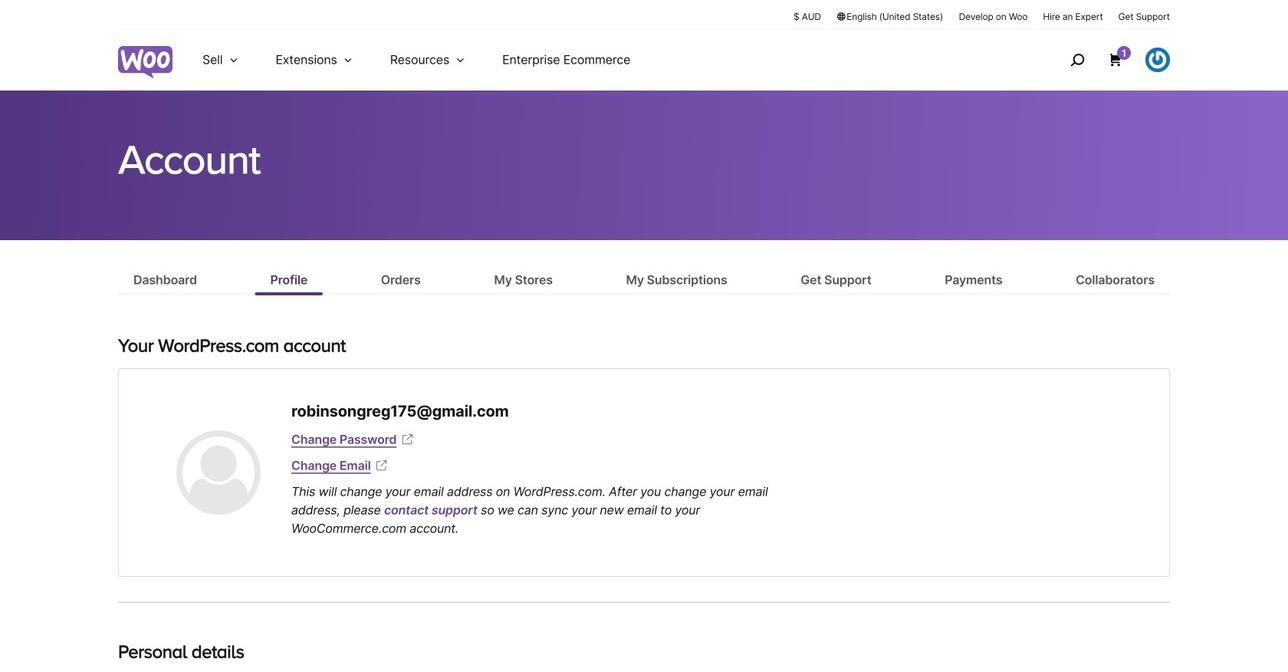Task type: vqa. For each thing, say whether or not it's contained in the screenshot.
checkbox
no



Task type: locate. For each thing, give the bounding box(es) containing it.
gravatar image image
[[176, 426, 261, 510]]

search image
[[1066, 43, 1090, 68]]

service navigation menu element
[[1038, 30, 1171, 80]]

0 vertical spatial external link image
[[400, 427, 415, 443]]

0 horizontal spatial external link image
[[374, 453, 389, 469]]

external link image
[[400, 427, 415, 443], [374, 453, 389, 469]]



Task type: describe. For each thing, give the bounding box(es) containing it.
open account menu image
[[1146, 43, 1171, 68]]

1 horizontal spatial external link image
[[400, 427, 415, 443]]

1 vertical spatial external link image
[[374, 453, 389, 469]]



